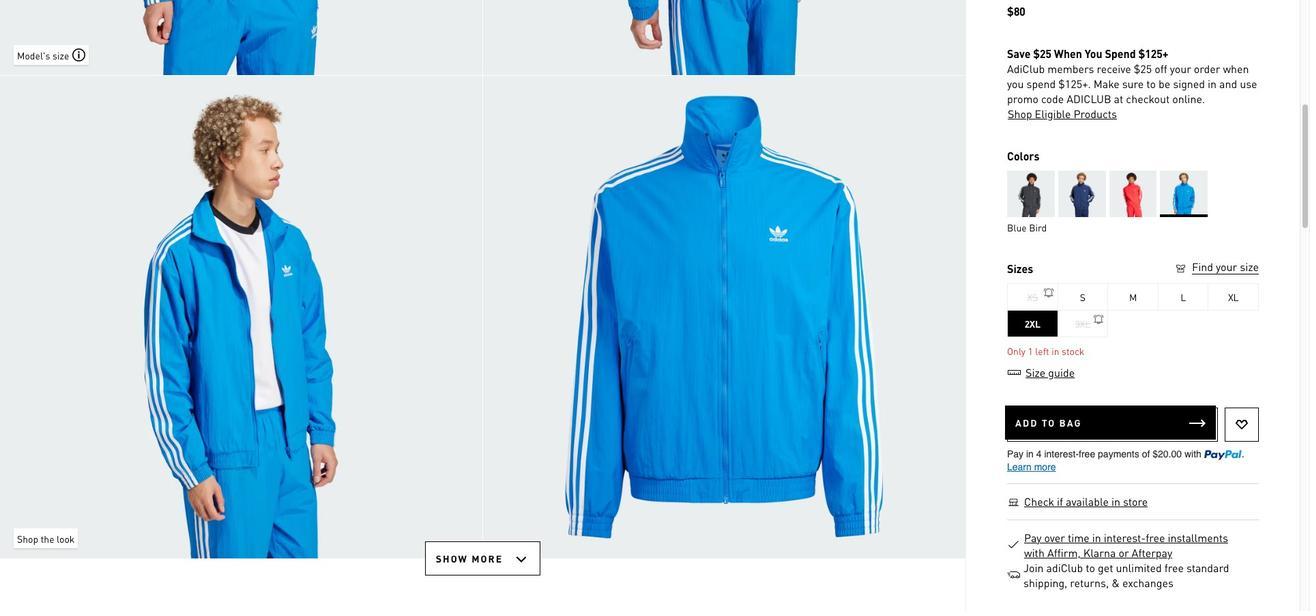 Task type: vqa. For each thing, say whether or not it's contained in the screenshot.
"Hockey" link
no



Task type: describe. For each thing, give the bounding box(es) containing it.
product color: blue bird image
[[1161, 171, 1209, 217]]

1
[[1028, 345, 1034, 357]]

blue
[[1008, 221, 1027, 233]]

model's
[[17, 49, 50, 61]]

left
[[1036, 345, 1050, 357]]

spend
[[1027, 76, 1056, 91]]

m
[[1130, 291, 1138, 303]]

afterpay
[[1132, 546, 1173, 560]]

over
[[1045, 530, 1066, 545]]

in for store
[[1112, 494, 1121, 509]]

size guide
[[1026, 365, 1075, 380]]

check if available in store
[[1025, 494, 1148, 509]]

unlimited
[[1117, 561, 1162, 575]]

$80
[[1008, 4, 1026, 18]]

returns,
[[1071, 576, 1110, 590]]

free for interest-
[[1146, 530, 1166, 545]]

3xl
[[1076, 317, 1091, 330]]

use
[[1241, 76, 1258, 91]]

be
[[1159, 76, 1171, 91]]

you
[[1085, 46, 1103, 61]]

spend
[[1106, 46, 1137, 61]]

affirm,
[[1048, 546, 1081, 560]]

find
[[1193, 259, 1214, 274]]

you
[[1008, 76, 1024, 91]]

time
[[1068, 530, 1090, 545]]

if
[[1058, 494, 1064, 509]]

to inside "save $25 when you spend $125+ adiclub members receive $25 off your order when you spend $125+. make sure to be signed in and use promo code adiclub at checkout online. shop eligible products"
[[1147, 76, 1157, 91]]

standard
[[1187, 561, 1230, 575]]

add to bag
[[1016, 416, 1083, 429]]

save $25 when you spend $125+ adiclub members receive $25 off your order when you spend $125+. make sure to be signed in and use promo code adiclub at checkout online. shop eligible products
[[1008, 46, 1258, 121]]

more
[[472, 552, 503, 565]]

$125+.
[[1059, 76, 1092, 91]]

blue bird
[[1008, 221, 1047, 233]]

find your size button
[[1175, 259, 1260, 277]]

m button
[[1109, 283, 1159, 311]]

store
[[1124, 494, 1148, 509]]

when
[[1055, 46, 1083, 61]]

shop inside "button"
[[17, 532, 38, 544]]

add to bag button
[[1006, 406, 1217, 440]]

model's size button
[[14, 45, 89, 65]]

products
[[1074, 107, 1118, 121]]

order
[[1195, 61, 1221, 76]]

the
[[41, 532, 54, 544]]

l button
[[1159, 283, 1209, 311]]

xl button
[[1209, 283, 1260, 311]]

when
[[1224, 61, 1250, 76]]

shop the look button
[[14, 528, 78, 548]]

stock
[[1062, 345, 1085, 357]]

s button
[[1059, 283, 1109, 311]]

join
[[1024, 561, 1044, 575]]

get
[[1098, 561, 1114, 575]]

adiclub
[[1047, 561, 1084, 575]]

sure
[[1123, 76, 1145, 91]]

interest-
[[1105, 530, 1146, 545]]

0 vertical spatial $25
[[1034, 46, 1052, 61]]

l
[[1181, 291, 1187, 303]]

product color: night indigo image
[[1059, 171, 1106, 217]]

product color: black image
[[1008, 171, 1055, 217]]

only
[[1008, 345, 1026, 357]]

pay
[[1025, 530, 1042, 545]]

2xl
[[1025, 317, 1041, 330]]

size inside find your size "button"
[[1241, 259, 1260, 274]]

pay over time in interest-free installments with affirm, klarna or afterpay
[[1025, 530, 1229, 560]]

exchanges
[[1123, 576, 1174, 590]]

show more
[[436, 552, 503, 565]]

at
[[1115, 91, 1124, 106]]

bag
[[1060, 416, 1083, 429]]

sizes
[[1008, 261, 1034, 276]]



Task type: locate. For each thing, give the bounding box(es) containing it.
receive
[[1097, 61, 1132, 76]]

your right find
[[1217, 259, 1238, 274]]

1 vertical spatial shop
[[17, 532, 38, 544]]

$25
[[1034, 46, 1052, 61], [1135, 61, 1153, 76]]

installments
[[1168, 530, 1229, 545]]

shipping,
[[1024, 576, 1068, 590]]

find your size image
[[1175, 262, 1188, 275]]

colors
[[1008, 149, 1040, 163]]

add
[[1016, 416, 1039, 429]]

klarna
[[1084, 546, 1117, 560]]

pay over time in interest-free installments with affirm, klarna or afterpay link
[[1024, 530, 1251, 561]]

$125+
[[1139, 46, 1169, 61]]

adiclub
[[1008, 61, 1045, 76]]

size
[[53, 49, 69, 61], [1241, 259, 1260, 274]]

show
[[436, 552, 468, 565]]

look
[[57, 532, 75, 544]]

join adiclub to get unlimited free standard shipping, returns, & exchanges
[[1024, 561, 1230, 590]]

free inside 'pay over time in interest-free installments with affirm, klarna or afterpay'
[[1146, 530, 1166, 545]]

1 vertical spatial your
[[1217, 259, 1238, 274]]

1 horizontal spatial shop
[[1008, 107, 1033, 121]]

1 vertical spatial $25
[[1135, 61, 1153, 76]]

off
[[1155, 61, 1168, 76]]

shop inside "save $25 when you spend $125+ adiclub members receive $25 off your order when you spend $125+. make sure to be signed in and use promo code adiclub at checkout online. shop eligible products"
[[1008, 107, 1033, 121]]

1 vertical spatial to
[[1086, 561, 1096, 575]]

members
[[1048, 61, 1095, 76]]

guide
[[1049, 365, 1075, 380]]

$25 up sure
[[1135, 61, 1153, 76]]

in up klarna
[[1093, 530, 1102, 545]]

xl
[[1229, 291, 1239, 303]]

to
[[1147, 76, 1157, 91], [1086, 561, 1096, 575]]

shop
[[1008, 107, 1033, 121], [17, 532, 38, 544]]

in inside button
[[1112, 494, 1121, 509]]

xs
[[1028, 291, 1038, 303]]

in for interest-
[[1093, 530, 1102, 545]]

1 vertical spatial free
[[1165, 561, 1184, 575]]

in right left
[[1052, 345, 1060, 357]]

0 horizontal spatial shop
[[17, 532, 38, 544]]

shop left the
[[17, 532, 38, 544]]

and
[[1220, 76, 1238, 91]]

1 horizontal spatial to
[[1147, 76, 1157, 91]]

your inside "save $25 when you spend $125+ adiclub members receive $25 off your order when you spend $125+. make sure to be signed in and use promo code adiclub at checkout online. shop eligible products"
[[1171, 61, 1192, 76]]

free for unlimited
[[1165, 561, 1184, 575]]

check
[[1025, 494, 1055, 509]]

free up afterpay
[[1146, 530, 1166, 545]]

show more button
[[425, 541, 541, 576]]

blue adicolor woven firebird track top image
[[0, 0, 483, 75], [483, 0, 966, 75], [0, 76, 483, 558], [483, 76, 966, 558]]

3xl button
[[1059, 310, 1109, 337]]

to inside join adiclub to get unlimited free standard shipping, returns, & exchanges
[[1086, 561, 1096, 575]]

to up returns,
[[1086, 561, 1096, 575]]

eligible
[[1035, 107, 1071, 121]]

to left be
[[1147, 76, 1157, 91]]

available
[[1066, 494, 1109, 509]]

size inside model's size button
[[53, 49, 69, 61]]

code
[[1042, 91, 1065, 106]]

shop down promo
[[1008, 107, 1033, 121]]

free inside join adiclub to get unlimited free standard shipping, returns, & exchanges
[[1165, 561, 1184, 575]]

bird
[[1030, 221, 1047, 233]]

in inside "save $25 when you spend $125+ adiclub members receive $25 off your order when you spend $125+. make sure to be signed in and use promo code adiclub at checkout online. shop eligible products"
[[1208, 76, 1217, 91]]

size
[[1026, 365, 1046, 380]]

$25 up adiclub
[[1034, 46, 1052, 61]]

checkout
[[1127, 91, 1170, 106]]

&
[[1112, 576, 1120, 590]]

1 horizontal spatial your
[[1217, 259, 1238, 274]]

to
[[1042, 416, 1056, 429]]

promo
[[1008, 91, 1039, 106]]

your
[[1171, 61, 1192, 76], [1217, 259, 1238, 274]]

shop the look
[[17, 532, 75, 544]]

size guide link
[[1008, 365, 1076, 380]]

save
[[1008, 46, 1031, 61]]

only 1 left in stock
[[1008, 345, 1085, 357]]

with
[[1025, 546, 1045, 560]]

in down the order in the right of the page
[[1208, 76, 1217, 91]]

0 horizontal spatial to
[[1086, 561, 1096, 575]]

in inside 'pay over time in interest-free installments with affirm, klarna or afterpay'
[[1093, 530, 1102, 545]]

product color: better scarlet image
[[1110, 171, 1158, 217]]

0 vertical spatial to
[[1147, 76, 1157, 91]]

your inside find your size "button"
[[1217, 259, 1238, 274]]

size right model's
[[53, 49, 69, 61]]

model's size
[[17, 49, 69, 61]]

s
[[1081, 291, 1086, 303]]

size up the 'xl' button
[[1241, 259, 1260, 274]]

or
[[1119, 546, 1130, 560]]

2xl button
[[1008, 310, 1059, 337]]

in left store
[[1112, 494, 1121, 509]]

free
[[1146, 530, 1166, 545], [1165, 561, 1184, 575]]

0 vertical spatial size
[[53, 49, 69, 61]]

0 horizontal spatial size
[[53, 49, 69, 61]]

find your size
[[1193, 259, 1260, 274]]

in for stock
[[1052, 345, 1060, 357]]

0 horizontal spatial $25
[[1034, 46, 1052, 61]]

xs button
[[1008, 283, 1059, 311]]

0 horizontal spatial your
[[1171, 61, 1192, 76]]

signed
[[1174, 76, 1206, 91]]

shop eligible products link
[[1008, 107, 1118, 122]]

0 vertical spatial shop
[[1008, 107, 1033, 121]]

online.
[[1173, 91, 1206, 106]]

check if available in store button
[[1024, 494, 1149, 509]]

make
[[1094, 76, 1120, 91]]

in
[[1208, 76, 1217, 91], [1052, 345, 1060, 357], [1112, 494, 1121, 509], [1093, 530, 1102, 545]]

adiclub
[[1067, 91, 1112, 106]]

1 horizontal spatial size
[[1241, 259, 1260, 274]]

your up signed at the right
[[1171, 61, 1192, 76]]

1 horizontal spatial $25
[[1135, 61, 1153, 76]]

free down afterpay
[[1165, 561, 1184, 575]]

0 vertical spatial your
[[1171, 61, 1192, 76]]

0 vertical spatial free
[[1146, 530, 1166, 545]]

1 vertical spatial size
[[1241, 259, 1260, 274]]



